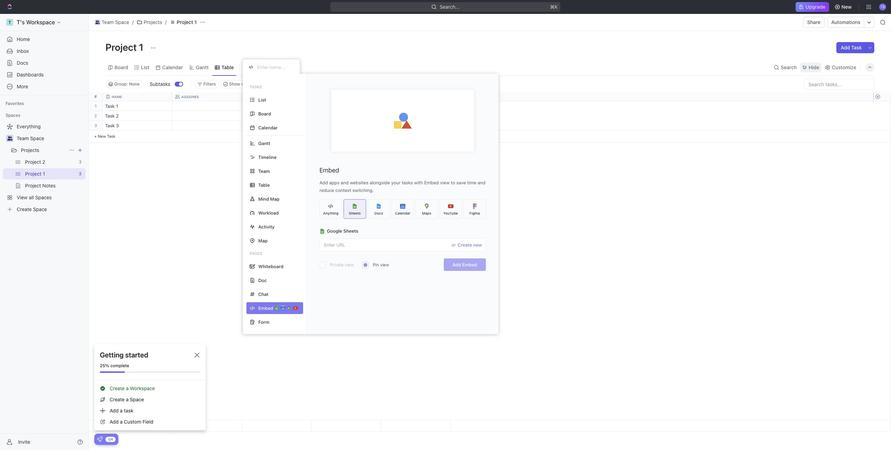 Task type: locate. For each thing, give the bounding box(es) containing it.
1 vertical spatial project 1
[[106, 41, 146, 53]]

customize
[[832, 64, 857, 70]]

0 horizontal spatial view
[[345, 263, 354, 268]]

task down ‎task 2
[[105, 123, 115, 129]]

create for create a workspace
[[110, 386, 125, 392]]

space
[[115, 19, 129, 25], [30, 135, 44, 141], [130, 397, 144, 403]]

add
[[841, 45, 850, 51], [320, 180, 328, 186], [453, 262, 461, 268], [110, 408, 119, 414], [110, 419, 119, 425]]

1 vertical spatial to
[[246, 124, 252, 128]]

view left save at the right of page
[[440, 180, 450, 186]]

1 vertical spatial to do cell
[[242, 121, 312, 130]]

1
[[194, 19, 197, 25], [139, 41, 144, 53], [116, 103, 118, 109], [95, 104, 97, 108]]

row
[[103, 93, 451, 101]]

sheets
[[349, 211, 361, 215], [344, 228, 359, 234]]

new inside new button
[[842, 4, 852, 10]]

0 horizontal spatial map
[[258, 238, 268, 244]]

2 horizontal spatial space
[[130, 397, 144, 403]]

0 vertical spatial embed
[[320, 167, 339, 174]]

1 vertical spatial do
[[253, 124, 259, 128]]

team space inside 'tree'
[[17, 135, 44, 141]]

closed
[[241, 81, 255, 87]]

0 horizontal spatial project 1
[[106, 41, 146, 53]]

task down the task 3
[[107, 134, 115, 139]]

0 horizontal spatial docs
[[17, 60, 28, 66]]

0 vertical spatial to
[[246, 114, 252, 118]]

a
[[126, 386, 129, 392], [126, 397, 129, 403], [120, 408, 123, 414], [120, 419, 123, 425]]

0 vertical spatial calendar
[[162, 64, 183, 70]]

1 vertical spatial task
[[105, 123, 115, 129]]

view
[[252, 64, 263, 70]]

to for ‎task 2
[[246, 114, 252, 118]]

0 vertical spatial project
[[177, 19, 193, 25]]

form
[[258, 320, 270, 325]]

task
[[124, 408, 133, 414]]

complete
[[110, 364, 129, 369]]

table up show
[[222, 64, 234, 70]]

0 vertical spatial to do cell
[[242, 111, 312, 121]]

to
[[246, 114, 252, 118], [246, 124, 252, 128], [451, 180, 455, 186]]

user group image
[[95, 21, 100, 24], [7, 137, 12, 141]]

1 ‎task from the top
[[105, 103, 115, 109]]

1 vertical spatial table
[[258, 182, 270, 188]]

row group
[[89, 101, 103, 143], [103, 101, 451, 143], [874, 101, 891, 143], [874, 421, 891, 432]]

1 vertical spatial map
[[258, 238, 268, 244]]

1 set priority element from the top
[[380, 111, 391, 122]]

embed right "with"
[[424, 180, 439, 186]]

add up reduce
[[320, 180, 328, 186]]

activity
[[258, 224, 275, 230]]

field
[[143, 419, 153, 425]]

1 vertical spatial team space
[[17, 135, 44, 141]]

add down or on the bottom
[[453, 262, 461, 268]]

add down add a task
[[110, 419, 119, 425]]

save
[[457, 180, 466, 186]]

view right private
[[345, 263, 354, 268]]

to inside add apps and websites alongside your tasks with embed view to save time and reduce context switching.
[[451, 180, 455, 186]]

set priority element
[[380, 111, 391, 122], [380, 121, 391, 132]]

2 horizontal spatial team
[[258, 168, 270, 174]]

embed up apps in the top of the page
[[320, 167, 339, 174]]

1 horizontal spatial project
[[177, 19, 193, 25]]

pin view
[[373, 263, 389, 268]]

task for new task
[[107, 134, 115, 139]]

a up create a space
[[126, 386, 129, 392]]

hide button
[[801, 63, 822, 72]]

1 horizontal spatial /
[[165, 19, 167, 25]]

0 horizontal spatial embed
[[320, 167, 339, 174]]

1 horizontal spatial user group image
[[95, 21, 100, 24]]

press space to select this row. row
[[89, 101, 103, 111], [103, 101, 451, 112], [89, 111, 103, 121], [103, 111, 451, 122], [89, 121, 103, 131], [103, 121, 451, 132], [103, 421, 451, 433]]

spaces
[[6, 113, 20, 118]]

a for space
[[126, 397, 129, 403]]

and
[[341, 180, 349, 186], [478, 180, 486, 186]]

docs down inbox
[[17, 60, 28, 66]]

/
[[132, 19, 134, 25], [165, 19, 167, 25]]

task
[[852, 45, 862, 51], [105, 123, 115, 129], [107, 134, 115, 139]]

docs
[[17, 60, 28, 66], [375, 211, 383, 215]]

1 vertical spatial gantt
[[258, 141, 270, 146]]

project 1 link
[[168, 18, 199, 26]]

grid
[[89, 93, 892, 433]]

1 horizontal spatial 3
[[116, 123, 119, 129]]

1 vertical spatial new
[[98, 134, 106, 139]]

gantt
[[196, 64, 209, 70], [258, 141, 270, 146]]

1 vertical spatial team space link
[[17, 133, 84, 144]]

0 vertical spatial team
[[102, 19, 114, 25]]

table up "mind"
[[258, 182, 270, 188]]

add embed button
[[444, 259, 486, 271]]

0 vertical spatial project 1
[[177, 19, 197, 25]]

0 horizontal spatial team
[[17, 135, 29, 141]]

1 vertical spatial user group image
[[7, 137, 12, 141]]

Enter URL text field
[[320, 239, 452, 251]]

onboarding checklist button image
[[97, 437, 103, 443]]

google
[[327, 228, 342, 234]]

0 vertical spatial task
[[852, 45, 862, 51]]

2 do from the top
[[253, 124, 259, 128]]

2 set priority element from the top
[[380, 121, 391, 132]]

0 vertical spatial list
[[141, 64, 149, 70]]

1 vertical spatial to do
[[246, 124, 259, 128]]

gantt up timeline
[[258, 141, 270, 146]]

1 vertical spatial docs
[[375, 211, 383, 215]]

board link
[[113, 63, 128, 72]]

view
[[440, 180, 450, 186], [345, 263, 354, 268], [380, 263, 389, 268]]

list up subtasks button
[[141, 64, 149, 70]]

2 inside 1 2 3
[[95, 114, 97, 118]]

project
[[177, 19, 193, 25], [106, 41, 137, 53]]

create up add a task
[[110, 397, 125, 403]]

your
[[391, 180, 401, 186]]

1 inside the press space to select this row. row
[[116, 103, 118, 109]]

2 and from the left
[[478, 180, 486, 186]]

to do cell for task 3
[[242, 121, 312, 130]]

press space to select this row. row containing ‎task 1
[[103, 101, 451, 112]]

2 vertical spatial task
[[107, 134, 115, 139]]

2 inside the press space to select this row. row
[[116, 113, 119, 119]]

‎task 1
[[105, 103, 118, 109]]

0 vertical spatial ‎task
[[105, 103, 115, 109]]

add for add a custom field
[[110, 419, 119, 425]]

list down tasks
[[258, 97, 266, 103]]

1 horizontal spatial table
[[258, 182, 270, 188]]

tree
[[3, 121, 86, 215]]

new inside grid
[[98, 134, 106, 139]]

task inside the press space to select this row. row
[[105, 123, 115, 129]]

view right pin
[[380, 263, 389, 268]]

1 horizontal spatial view
[[380, 263, 389, 268]]

1 horizontal spatial project 1
[[177, 19, 197, 25]]

2 / from the left
[[165, 19, 167, 25]]

new down the task 3
[[98, 134, 106, 139]]

team space link
[[93, 18, 131, 26], [17, 133, 84, 144]]

press space to select this row. row containing ‎task 2
[[103, 111, 451, 122]]

0 horizontal spatial new
[[98, 134, 106, 139]]

2 up the task 3
[[116, 113, 119, 119]]

to for task 3
[[246, 124, 252, 128]]

task up customize
[[852, 45, 862, 51]]

‎task up ‎task 2
[[105, 103, 115, 109]]

0 vertical spatial team space
[[102, 19, 129, 25]]

share button
[[804, 17, 825, 28]]

3 left the task 3
[[95, 123, 97, 128]]

to do for ‎task 2
[[246, 114, 259, 118]]

docs down alongside
[[375, 211, 383, 215]]

0 horizontal spatial calendar
[[162, 64, 183, 70]]

1 horizontal spatial and
[[478, 180, 486, 186]]

0 horizontal spatial and
[[341, 180, 349, 186]]

3 down ‎task 2
[[116, 123, 119, 129]]

1 vertical spatial ‎task
[[105, 113, 115, 119]]

0 horizontal spatial team space
[[17, 135, 44, 141]]

1 vertical spatial projects
[[21, 147, 39, 153]]

2 horizontal spatial view
[[440, 180, 450, 186]]

1 horizontal spatial new
[[842, 4, 852, 10]]

row group containing ‎task 1
[[103, 101, 451, 143]]

0 horizontal spatial projects
[[21, 147, 39, 153]]

do up timeline
[[253, 124, 259, 128]]

1 do from the top
[[253, 114, 259, 118]]

home
[[17, 36, 30, 42]]

show closed button
[[221, 80, 258, 88]]

1 vertical spatial embed
[[424, 180, 439, 186]]

create right or on the bottom
[[458, 242, 472, 248]]

task inside 'button'
[[852, 45, 862, 51]]

subtasks
[[150, 81, 170, 87]]

1/4
[[108, 438, 113, 442]]

0 vertical spatial sheets
[[349, 211, 361, 215]]

team
[[102, 19, 114, 25], [17, 135, 29, 141], [258, 168, 270, 174]]

new
[[842, 4, 852, 10], [98, 134, 106, 139]]

create a space
[[110, 397, 144, 403]]

0 vertical spatial to do
[[246, 114, 259, 118]]

1 to do cell from the top
[[242, 111, 312, 121]]

projects link
[[135, 18, 164, 26], [21, 145, 66, 156]]

0 vertical spatial docs
[[17, 60, 28, 66]]

0 vertical spatial map
[[270, 196, 280, 202]]

hide
[[809, 64, 820, 70]]

add up customize
[[841, 45, 850, 51]]

2 vertical spatial team
[[258, 168, 270, 174]]

set priority element for task 3
[[380, 121, 391, 132]]

anything
[[323, 211, 339, 215]]

press space to select this row. row containing 3
[[89, 121, 103, 131]]

new up 'automations'
[[842, 4, 852, 10]]

projects inside 'tree'
[[21, 147, 39, 153]]

1 to do from the top
[[246, 114, 259, 118]]

1 / from the left
[[132, 19, 134, 25]]

a up task on the left of the page
[[126, 397, 129, 403]]

sheets up google sheets
[[349, 211, 361, 215]]

to do cell for ‎task 2
[[242, 111, 312, 121]]

0 vertical spatial projects link
[[135, 18, 164, 26]]

add inside add apps and websites alongside your tasks with embed view to save time and reduce context switching.
[[320, 180, 328, 186]]

1 vertical spatial create
[[110, 386, 125, 392]]

2 vertical spatial embed
[[463, 262, 477, 268]]

2 vertical spatial calendar
[[395, 211, 411, 215]]

0 horizontal spatial /
[[132, 19, 134, 25]]

create
[[458, 242, 472, 248], [110, 386, 125, 392], [110, 397, 125, 403]]

2 vertical spatial create
[[110, 397, 125, 403]]

calendar
[[162, 64, 183, 70], [258, 125, 278, 130], [395, 211, 411, 215]]

gantt left table link
[[196, 64, 209, 70]]

do
[[253, 114, 259, 118], [253, 124, 259, 128]]

0 horizontal spatial space
[[30, 135, 44, 141]]

2 left ‎task 2
[[95, 114, 97, 118]]

calendar left maps
[[395, 211, 411, 215]]

1 horizontal spatial gantt
[[258, 141, 270, 146]]

2 vertical spatial to
[[451, 180, 455, 186]]

1 horizontal spatial 2
[[116, 113, 119, 119]]

2 to do from the top
[[246, 124, 259, 128]]

embed inside 'button'
[[463, 262, 477, 268]]

add left task on the left of the page
[[110, 408, 119, 414]]

private
[[330, 263, 344, 268]]

1 horizontal spatial calendar
[[258, 125, 278, 130]]

press space to select this row. row containing 2
[[89, 111, 103, 121]]

0 vertical spatial create
[[458, 242, 472, 248]]

1 vertical spatial team
[[17, 135, 29, 141]]

alongside
[[370, 180, 390, 186]]

to do cell
[[242, 111, 312, 121], [242, 121, 312, 130]]

map
[[270, 196, 280, 202], [258, 238, 268, 244]]

2 to do cell from the top
[[242, 121, 312, 130]]

calendar inside 'calendar' "link"
[[162, 64, 183, 70]]

grid containing ‎task 1
[[89, 93, 892, 433]]

0 horizontal spatial projects link
[[21, 145, 66, 156]]

1 horizontal spatial team space link
[[93, 18, 131, 26]]

1 horizontal spatial board
[[258, 111, 271, 116]]

tree containing team space
[[3, 121, 86, 215]]

1 vertical spatial project
[[106, 41, 137, 53]]

press space to select this row. row containing 1
[[89, 101, 103, 111]]

a for custom
[[120, 419, 123, 425]]

and up context
[[341, 180, 349, 186]]

embed
[[320, 167, 339, 174], [424, 180, 439, 186], [463, 262, 477, 268]]

board left list "link"
[[115, 64, 128, 70]]

table link
[[220, 63, 234, 72]]

a down add a task
[[120, 419, 123, 425]]

do down tasks
[[253, 114, 259, 118]]

1 inside 1 2 3
[[95, 104, 97, 108]]

private view
[[330, 263, 354, 268]]

0 vertical spatial board
[[115, 64, 128, 70]]

cell
[[172, 101, 242, 111], [242, 101, 312, 111], [312, 101, 381, 111], [172, 111, 242, 121], [312, 111, 381, 121], [172, 121, 242, 130], [312, 121, 381, 130]]

0 horizontal spatial board
[[115, 64, 128, 70]]

embed inside add apps and websites alongside your tasks with embed view to save time and reduce context switching.
[[424, 180, 439, 186]]

1 vertical spatial space
[[30, 135, 44, 141]]

map down activity
[[258, 238, 268, 244]]

0 horizontal spatial gantt
[[196, 64, 209, 70]]

project 1
[[177, 19, 197, 25], [106, 41, 146, 53]]

board
[[115, 64, 128, 70], [258, 111, 271, 116]]

doc
[[258, 278, 267, 283]]

calendar up timeline
[[258, 125, 278, 130]]

projects
[[144, 19, 162, 25], [21, 147, 39, 153]]

add for add apps and websites alongside your tasks with embed view to save time and reduce context switching.
[[320, 180, 328, 186]]

websites
[[350, 180, 369, 186]]

show closed
[[229, 81, 255, 87]]

gantt link
[[195, 63, 209, 72]]

0 vertical spatial do
[[253, 114, 259, 118]]

1 vertical spatial list
[[258, 97, 266, 103]]

timeline
[[258, 154, 277, 160]]

2 for 1
[[95, 114, 97, 118]]

create up create a space
[[110, 386, 125, 392]]

map right "mind"
[[270, 196, 280, 202]]

board down tasks
[[258, 111, 271, 116]]

calendar up subtasks button
[[162, 64, 183, 70]]

team space
[[102, 19, 129, 25], [17, 135, 44, 141]]

do for ‎task 2
[[253, 114, 259, 118]]

embed down or create new
[[463, 262, 477, 268]]

2 ‎task from the top
[[105, 113, 115, 119]]

add a custom field
[[110, 419, 153, 425]]

1 horizontal spatial embed
[[424, 180, 439, 186]]

2 horizontal spatial embed
[[463, 262, 477, 268]]

favorites
[[6, 101, 24, 106]]

0 horizontal spatial 2
[[95, 114, 97, 118]]

list inside "link"
[[141, 64, 149, 70]]

0 horizontal spatial user group image
[[7, 137, 12, 141]]

a left task on the left of the page
[[120, 408, 123, 414]]

add embed
[[453, 262, 477, 268]]

sheets right google
[[344, 228, 359, 234]]

add a task
[[110, 408, 133, 414]]

set priority image
[[380, 111, 391, 122]]

3
[[116, 123, 119, 129], [95, 123, 97, 128]]

‎task down ‎task 1 on the left of page
[[105, 113, 115, 119]]

and right 'time'
[[478, 180, 486, 186]]



Task type: vqa. For each thing, say whether or not it's contained in the screenshot.
all docs created by you will show here.
no



Task type: describe. For each thing, give the bounding box(es) containing it.
row group containing 1 2 3
[[89, 101, 103, 143]]

pin
[[373, 263, 379, 268]]

view button
[[243, 59, 265, 76]]

press space to select this row. row containing task 3
[[103, 121, 451, 132]]

share
[[808, 19, 821, 25]]

pages
[[250, 251, 262, 256]]

youtube
[[444, 211, 458, 215]]

25%
[[100, 364, 109, 369]]

google sheets
[[327, 228, 359, 234]]

getting started
[[100, 351, 148, 359]]

docs link
[[3, 57, 86, 69]]

time
[[468, 180, 477, 186]]

workload
[[258, 210, 279, 216]]

task for add task
[[852, 45, 862, 51]]

0 horizontal spatial table
[[222, 64, 234, 70]]

⌘k
[[551, 4, 558, 10]]

1 vertical spatial board
[[258, 111, 271, 116]]

team inside 'tree'
[[17, 135, 29, 141]]

25% complete
[[100, 364, 129, 369]]

apps
[[329, 180, 340, 186]]

view inside add apps and websites alongside your tasks with embed view to save time and reduce context switching.
[[440, 180, 450, 186]]

reduce
[[320, 188, 334, 193]]

tree inside sidebar navigation
[[3, 121, 86, 215]]

sidebar navigation
[[0, 14, 89, 451]]

1 horizontal spatial docs
[[375, 211, 383, 215]]

1 horizontal spatial list
[[258, 97, 266, 103]]

calendar link
[[161, 63, 183, 72]]

maps
[[422, 211, 432, 215]]

chat
[[258, 292, 269, 297]]

add apps and websites alongside your tasks with embed view to save time and reduce context switching.
[[320, 180, 486, 193]]

add task button
[[837, 42, 867, 53]]

or
[[452, 242, 456, 248]]

invite
[[18, 439, 30, 445]]

figma
[[470, 211, 480, 215]]

context
[[336, 188, 351, 193]]

1 horizontal spatial map
[[270, 196, 280, 202]]

tasks
[[250, 85, 262, 89]]

add for add a task
[[110, 408, 119, 414]]

favorites button
[[3, 100, 27, 108]]

‎task 2
[[105, 113, 119, 119]]

switching.
[[353, 188, 374, 193]]

space inside 'tree'
[[30, 135, 44, 141]]

view for private view
[[345, 263, 354, 268]]

task 3
[[105, 123, 119, 129]]

0 horizontal spatial 3
[[95, 123, 97, 128]]

new
[[473, 242, 482, 248]]

upgrade
[[806, 4, 826, 10]]

0 horizontal spatial project
[[106, 41, 137, 53]]

dashboards
[[17, 72, 44, 78]]

automations
[[832, 19, 861, 25]]

create a workspace
[[110, 386, 155, 392]]

getting
[[100, 351, 124, 359]]

‎task for ‎task 2
[[105, 113, 115, 119]]

search...
[[440, 4, 460, 10]]

a for workspace
[[126, 386, 129, 392]]

3 inside the press space to select this row. row
[[116, 123, 119, 129]]

0 vertical spatial gantt
[[196, 64, 209, 70]]

with
[[414, 180, 423, 186]]

dashboards link
[[3, 69, 86, 80]]

1 horizontal spatial projects link
[[135, 18, 164, 26]]

1 vertical spatial calendar
[[258, 125, 278, 130]]

automations button
[[828, 17, 864, 28]]

close image
[[195, 353, 200, 358]]

create for create a space
[[110, 397, 125, 403]]

new for new task
[[98, 134, 106, 139]]

0 horizontal spatial team space link
[[17, 133, 84, 144]]

add task
[[841, 45, 862, 51]]

1 horizontal spatial projects
[[144, 19, 162, 25]]

add for add embed
[[453, 262, 461, 268]]

new for new
[[842, 4, 852, 10]]

1 vertical spatial sheets
[[344, 228, 359, 234]]

view button
[[243, 63, 265, 72]]

search
[[781, 64, 797, 70]]

show
[[229, 81, 240, 87]]

Search tasks... text field
[[805, 79, 875, 90]]

tasks
[[402, 180, 413, 186]]

customize button
[[823, 63, 859, 72]]

projects link inside 'tree'
[[21, 145, 66, 156]]

new task
[[98, 134, 115, 139]]

1 horizontal spatial space
[[115, 19, 129, 25]]

new button
[[832, 1, 856, 13]]

workspace
[[130, 386, 155, 392]]

whiteboard
[[258, 264, 284, 269]]

started
[[125, 351, 148, 359]]

0 vertical spatial user group image
[[95, 21, 100, 24]]

mind map
[[258, 196, 280, 202]]

home link
[[3, 34, 86, 45]]

1 horizontal spatial team
[[102, 19, 114, 25]]

2 for ‎task
[[116, 113, 119, 119]]

view for pin view
[[380, 263, 389, 268]]

onboarding checklist button element
[[97, 437, 103, 443]]

a for task
[[120, 408, 123, 414]]

docs inside sidebar navigation
[[17, 60, 28, 66]]

set priority element for ‎task 2
[[380, 111, 391, 122]]

1 and from the left
[[341, 180, 349, 186]]

upgrade link
[[796, 2, 829, 12]]

inbox link
[[3, 46, 86, 57]]

user group image inside sidebar navigation
[[7, 137, 12, 141]]

2 vertical spatial space
[[130, 397, 144, 403]]

set priority image
[[380, 121, 391, 132]]

inbox
[[17, 48, 29, 54]]

do for task 3
[[253, 124, 259, 128]]

1 2 3
[[95, 104, 97, 128]]

to do for task 3
[[246, 124, 259, 128]]

list link
[[140, 63, 149, 72]]

or create new
[[452, 242, 482, 248]]

0 vertical spatial team space link
[[93, 18, 131, 26]]

mind
[[258, 196, 269, 202]]

‎task for ‎task 1
[[105, 103, 115, 109]]

Enter name... field
[[257, 64, 294, 70]]

add for add task
[[841, 45, 850, 51]]

search button
[[772, 63, 799, 72]]

subtasks button
[[147, 79, 175, 90]]

#
[[94, 94, 97, 99]]

custom
[[124, 419, 141, 425]]



